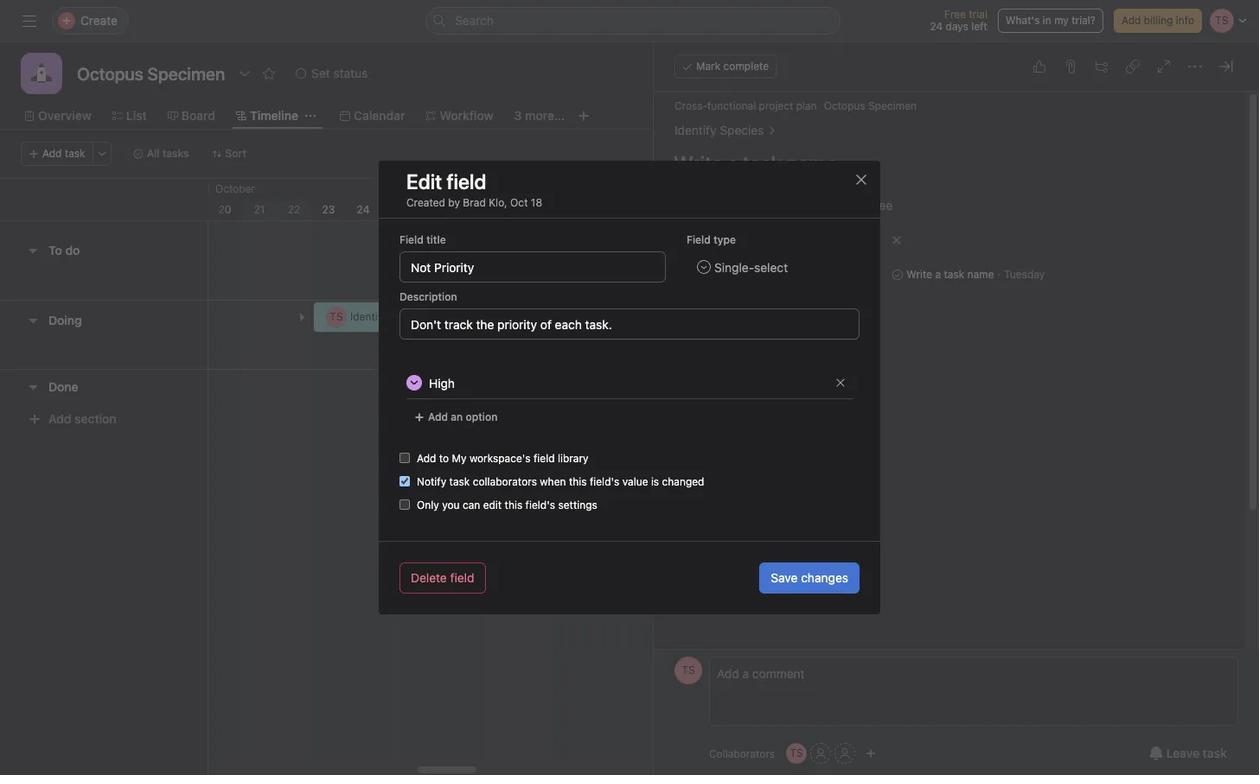 Task type: locate. For each thing, give the bounding box(es) containing it.
add to my workspace's field library
[[417, 452, 589, 465]]

0 horizontal spatial identify
[[350, 311, 387, 324]]

add section button
[[21, 404, 123, 435]]

None text field
[[73, 58, 229, 89]]

1 vertical spatial this
[[505, 499, 523, 512]]

task down my
[[449, 476, 470, 489]]

task down overview
[[65, 147, 85, 160]]

identify
[[675, 123, 717, 138], [350, 311, 387, 324]]

add section
[[48, 412, 116, 426]]

do
[[65, 243, 80, 258]]

close image
[[855, 173, 868, 187]]

0 vertical spatial this
[[569, 476, 587, 489]]

what's in my trial? button
[[998, 9, 1104, 33]]

1 vertical spatial description
[[675, 477, 731, 490]]

None text field
[[400, 309, 860, 340]]

1 horizontal spatial identify
[[675, 123, 717, 138]]

add down overview link
[[42, 147, 62, 160]]

0 horizontal spatial this
[[505, 499, 523, 512]]

0 vertical spatial 24
[[930, 20, 943, 33]]

this up settings
[[569, 476, 587, 489]]

21
[[254, 203, 265, 216]]

1 vertical spatial 1
[[730, 338, 735, 351]]

2 vertical spatial field
[[450, 571, 474, 586]]

1 horizontal spatial identify species
[[675, 123, 764, 138]]

identify species link
[[675, 121, 764, 140]]

write left up
[[603, 276, 629, 289]]

24 right 23
[[357, 203, 370, 216]]

0 vertical spatial 1
[[638, 203, 642, 216]]

search
[[455, 13, 494, 28]]

dialog
[[654, 42, 1259, 776]]

field right delete
[[450, 571, 474, 586]]

workflow
[[440, 108, 494, 123]]

add for add an option
[[428, 411, 448, 424]]

0 horizontal spatial field's
[[526, 499, 555, 512]]

task inside button
[[1203, 746, 1227, 761]]

trial
[[969, 8, 988, 21]]

1 horizontal spatial field's
[[590, 476, 620, 489]]

add task
[[42, 147, 85, 160]]

description
[[400, 291, 457, 304], [675, 477, 731, 490]]

field type
[[687, 234, 736, 247]]

29
[[530, 203, 543, 216]]

timeline
[[250, 108, 298, 123]]

add an option
[[428, 411, 498, 424]]

notify
[[417, 476, 446, 489]]

3
[[432, 311, 439, 324]]

add left billing
[[1122, 14, 1141, 27]]

1 right 31
[[638, 203, 642, 216]]

billing
[[1144, 14, 1173, 27]]

this right edit
[[505, 499, 523, 512]]

brad
[[463, 196, 486, 209]]

add inside button
[[428, 411, 448, 424]]

identify species down the functional
[[675, 123, 764, 138]]

22
[[288, 203, 300, 216]]

timeline link
[[236, 106, 298, 125]]

field for field type
[[687, 234, 711, 247]]

cross-functional project plan octopus specimen
[[675, 99, 917, 112]]

field title
[[400, 234, 446, 247]]

add
[[1122, 14, 1141, 27], [42, 147, 62, 160], [428, 411, 448, 424], [48, 412, 71, 426], [417, 452, 436, 465]]

0 vertical spatial field
[[447, 170, 487, 194]]

identify left 3
[[350, 311, 387, 324]]

type
[[714, 234, 736, 247]]

field left type
[[687, 234, 711, 247]]

cross-functional project plan link
[[675, 99, 817, 112]]

1 horizontal spatial 24
[[930, 20, 943, 33]]

1 right priority
[[730, 338, 735, 351]]

rocket image
[[31, 63, 52, 84]]

identify species main content
[[656, 92, 1226, 776]]

ts
[[537, 241, 551, 254], [330, 311, 343, 324], [682, 664, 695, 677], [790, 747, 803, 760]]

1 horizontal spatial description
[[675, 477, 731, 490]]

cross-
[[675, 99, 708, 112]]

field
[[447, 170, 487, 194], [534, 452, 555, 465], [450, 571, 474, 586]]

0 vertical spatial identify
[[675, 123, 717, 138]]

identify species left 3
[[350, 311, 429, 324]]

0 horizontal spatial ts button
[[675, 657, 702, 685]]

board link
[[168, 106, 215, 125]]

1 vertical spatial species
[[390, 311, 429, 324]]

field inside edit field created by brad klo, oct 18
[[447, 170, 487, 194]]

task right leave
[[1203, 746, 1227, 761]]

octopus
[[824, 99, 866, 112]]

field left title
[[400, 234, 424, 247]]

identify species inside identify species main content
[[675, 123, 764, 138]]

you
[[442, 499, 460, 512]]

edit
[[483, 499, 502, 512]]

task inside "button"
[[65, 147, 85, 160]]

30
[[564, 203, 577, 216]]

option
[[466, 411, 498, 424]]

1 horizontal spatial 1
[[730, 338, 735, 351]]

1 vertical spatial identify species
[[350, 311, 429, 324]]

add inside "button"
[[42, 147, 62, 160]]

Priority, Stage, Status… text field
[[400, 252, 666, 283]]

1 vertical spatial 24
[[357, 203, 370, 216]]

field's down 'when'
[[526, 499, 555, 512]]

full screen image
[[1157, 60, 1171, 74]]

leftcount image
[[442, 312, 453, 323]]

species down cross-functional project plan link
[[720, 123, 764, 138]]

close details image
[[1220, 60, 1233, 74]]

1 horizontal spatial species
[[720, 123, 764, 138]]

report
[[647, 276, 677, 289]]

description up 3
[[400, 291, 457, 304]]

write inside identify species main content
[[907, 268, 933, 281]]

task for leave task
[[1203, 746, 1227, 761]]

delete
[[411, 571, 447, 586]]

mark complete button
[[675, 54, 777, 79]]

1 vertical spatial field's
[[526, 499, 555, 512]]

changes
[[801, 571, 849, 586]]

when
[[540, 476, 566, 489]]

is
[[651, 476, 659, 489]]

add for add task
[[42, 147, 62, 160]]

single-select
[[714, 260, 788, 275]]

specimen
[[869, 99, 917, 112]]

write left a
[[907, 268, 933, 281]]

plan
[[796, 99, 817, 112]]

add or remove collaborators image
[[866, 749, 876, 759]]

field for delete
[[450, 571, 474, 586]]

field's left "value"
[[590, 476, 620, 489]]

field
[[400, 234, 424, 247], [687, 234, 711, 247]]

add left an
[[428, 411, 448, 424]]

collapse task list for the section doing image
[[26, 314, 40, 328]]

task inside identify species main content
[[944, 268, 965, 281]]

identify down cross-
[[675, 123, 717, 138]]

only
[[417, 499, 439, 512]]

2 field from the left
[[687, 234, 711, 247]]

0 horizontal spatial write
[[603, 276, 629, 289]]

notify task collaborators when this field's value is changed
[[417, 476, 705, 489]]

Only you can edit this field's settings checkbox
[[400, 500, 410, 510]]

Task Name text field
[[663, 144, 1226, 183]]

select
[[754, 260, 788, 275]]

1 horizontal spatial this
[[569, 476, 587, 489]]

field's for value
[[590, 476, 620, 489]]

field inside delete field button
[[450, 571, 474, 586]]

task right a
[[944, 268, 965, 281]]

0 vertical spatial identify species
[[675, 123, 764, 138]]

1 vertical spatial ts button
[[786, 744, 807, 765]]

value
[[623, 476, 648, 489]]

field up 'when'
[[534, 452, 555, 465]]

collaborators
[[473, 476, 537, 489]]

priority
[[692, 338, 727, 351]]

leave task button
[[1138, 739, 1239, 770]]

description right "is"
[[675, 477, 731, 490]]

1 vertical spatial identify
[[350, 311, 387, 324]]

show subtasks for task identify species image
[[297, 312, 307, 323]]

this
[[569, 476, 587, 489], [505, 499, 523, 512]]

list link
[[112, 106, 147, 125]]

Type an option name field
[[422, 368, 829, 398]]

leave
[[1167, 746, 1200, 761]]

0 vertical spatial field's
[[590, 476, 620, 489]]

species left 3
[[390, 311, 429, 324]]

1 horizontal spatial field
[[687, 234, 711, 247]]

1 vertical spatial field
[[534, 452, 555, 465]]

0 horizontal spatial description
[[400, 291, 457, 304]]

species
[[720, 123, 764, 138], [390, 311, 429, 324]]

1 field from the left
[[400, 234, 424, 247]]

octopus specimen link
[[824, 99, 917, 112]]

24 left the days
[[930, 20, 943, 33]]

0 vertical spatial species
[[720, 123, 764, 138]]

add down done button
[[48, 412, 71, 426]]

species inside "link"
[[720, 123, 764, 138]]

only you can edit this field's settings
[[417, 499, 598, 512]]

an
[[451, 411, 463, 424]]

name
[[968, 268, 994, 281]]

priority 1
[[692, 338, 735, 351]]

1 horizontal spatial write
[[907, 268, 933, 281]]

0 horizontal spatial field
[[400, 234, 424, 247]]

save
[[771, 571, 798, 586]]

0 horizontal spatial 24
[[357, 203, 370, 216]]

remove option image
[[836, 378, 846, 388]]

Notify task collaborators when this field's value is changed checkbox
[[400, 477, 410, 487]]

save changes
[[771, 571, 849, 586]]

add task button
[[21, 142, 93, 166]]

description inside identify species main content
[[675, 477, 731, 490]]

add left to
[[417, 452, 436, 465]]

field up brad
[[447, 170, 487, 194]]



Task type: describe. For each thing, give the bounding box(es) containing it.
28
[[495, 203, 508, 216]]

title
[[427, 234, 446, 247]]

add billing info
[[1122, 14, 1195, 27]]

27
[[461, 203, 473, 216]]

delete field
[[411, 571, 474, 586]]

a
[[935, 268, 941, 281]]

write up report
[[603, 276, 677, 289]]

this for when
[[569, 476, 587, 489]]

mark
[[696, 60, 721, 73]]

info
[[1176, 14, 1195, 27]]

0 horizontal spatial 1
[[638, 203, 642, 216]]

list
[[126, 108, 147, 123]]

hide
[[675, 303, 697, 316]]

identify inside "link"
[[675, 123, 717, 138]]

hide inherited fields
[[675, 303, 773, 316]]

edit field created by brad klo, oct 18
[[407, 170, 542, 209]]

done button
[[48, 372, 78, 403]]

done
[[48, 379, 78, 394]]

collaborators
[[709, 748, 775, 761]]

add subtask image
[[1095, 60, 1109, 74]]

doing
[[48, 313, 82, 328]]

23
[[322, 203, 335, 216]]

field for field title
[[400, 234, 424, 247]]

collapse task list for the section done image
[[26, 380, 40, 394]]

0 likes. click to like this task image
[[1033, 60, 1047, 74]]

can
[[463, 499, 480, 512]]

save changes button
[[760, 563, 860, 594]]

to do
[[48, 243, 80, 258]]

in
[[1043, 14, 1052, 27]]

klo,
[[489, 196, 507, 209]]

24 inside free trial 24 days left
[[930, 20, 943, 33]]

mark complete
[[696, 60, 769, 73]]

due date
[[675, 234, 719, 247]]

project
[[759, 99, 794, 112]]

calendar link
[[340, 106, 405, 125]]

Add to My workspace's field library checkbox
[[400, 453, 410, 464]]

20
[[218, 203, 231, 216]]

task for add task
[[65, 147, 85, 160]]

workspace's
[[470, 452, 531, 465]]

my
[[452, 452, 467, 465]]

search button
[[426, 7, 841, 35]]

0 vertical spatial ts button
[[675, 657, 702, 685]]

functional
[[708, 99, 756, 112]]

1 horizontal spatial ts button
[[786, 744, 807, 765]]

total
[[579, 235, 601, 248]]

tuesday
[[1004, 268, 1045, 281]]

leave task
[[1167, 746, 1227, 761]]

26
[[426, 203, 439, 216]]

dependencies
[[675, 269, 745, 282]]

copy task link image
[[1126, 60, 1140, 74]]

fields
[[746, 303, 773, 316]]

section
[[74, 412, 116, 426]]

single-
[[714, 260, 754, 275]]

add for add section
[[48, 412, 71, 426]]

to
[[48, 243, 62, 258]]

inherited
[[700, 303, 743, 316]]

31
[[600, 203, 611, 216]]

oct
[[510, 196, 528, 209]]

delete field button
[[400, 563, 486, 594]]

write for write up report
[[603, 276, 629, 289]]

free trial 24 days left
[[930, 8, 988, 33]]

task for notify task collaborators when this field's value is changed
[[449, 476, 470, 489]]

0 horizontal spatial species
[[390, 311, 429, 324]]

this for edit
[[505, 499, 523, 512]]

calendar
[[354, 108, 405, 123]]

date
[[697, 234, 719, 247]]

write for write a task name
[[907, 268, 933, 281]]

write a task name
[[907, 268, 994, 281]]

complete
[[724, 60, 769, 73]]

trial?
[[1072, 14, 1096, 27]]

to
[[439, 452, 449, 465]]

hide inherited fields button
[[675, 301, 773, 318]]

created
[[407, 196, 445, 209]]

free
[[945, 8, 966, 21]]

left
[[972, 20, 988, 33]]

field's for settings
[[526, 499, 555, 512]]

settings
[[558, 499, 598, 512]]

clear due date image
[[892, 235, 902, 246]]

changed
[[662, 476, 705, 489]]

days
[[946, 20, 969, 33]]

library
[[558, 452, 589, 465]]

board
[[181, 108, 215, 123]]

dialog containing identify species
[[654, 42, 1259, 776]]

to do button
[[48, 235, 80, 266]]

add an option button
[[407, 406, 506, 430]]

by
[[448, 196, 460, 209]]

0 vertical spatial description
[[400, 291, 457, 304]]

workflow link
[[426, 106, 494, 125]]

collapse task list for the section to do image
[[26, 244, 40, 258]]

what's
[[1006, 14, 1040, 27]]

poll
[[558, 235, 576, 248]]

field for edit
[[447, 170, 487, 194]]

0 horizontal spatial identify species
[[350, 311, 429, 324]]

search list box
[[426, 7, 841, 35]]

what's in my trial?
[[1006, 14, 1096, 27]]

add for add billing info
[[1122, 14, 1141, 27]]

add billing info button
[[1114, 9, 1202, 33]]

add to starred image
[[262, 67, 276, 80]]

doing button
[[48, 305, 82, 336]]

add for add to my workspace's field library
[[417, 452, 436, 465]]

1 inside identify species main content
[[730, 338, 735, 351]]

my
[[1055, 14, 1069, 27]]



Task type: vqa. For each thing, say whether or not it's contained in the screenshot.
List Box
no



